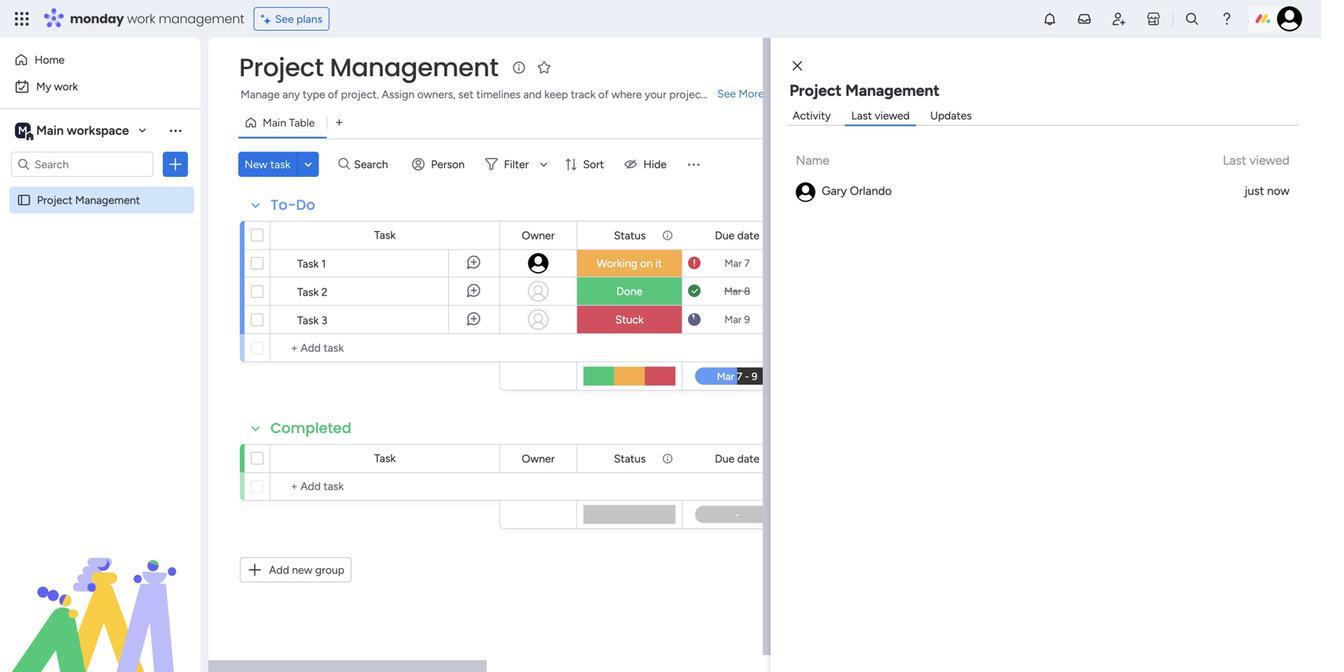 Task type: locate. For each thing, give the bounding box(es) containing it.
viewed left updates
[[875, 109, 910, 122]]

angle down image
[[305, 159, 312, 170]]

work
[[127, 10, 155, 28], [54, 80, 78, 93]]

see for see plans
[[275, 12, 294, 26]]

1 horizontal spatial gary orlando image
[[1278, 6, 1303, 31]]

main left table at the top left of the page
[[263, 116, 286, 129]]

viewed for activity
[[875, 109, 910, 122]]

1 vertical spatial owner field
[[518, 450, 559, 468]]

see plans button
[[254, 7, 330, 31]]

work right my
[[54, 80, 78, 93]]

see left plans
[[275, 12, 294, 26]]

main
[[263, 116, 286, 129], [36, 123, 64, 138]]

1 vertical spatial status
[[614, 452, 646, 466]]

mar left 9
[[725, 314, 742, 326]]

task
[[374, 229, 396, 242], [297, 257, 319, 271], [297, 286, 319, 299], [297, 314, 319, 327], [374, 452, 396, 465]]

work inside 'option'
[[54, 80, 78, 93]]

work for monday
[[127, 10, 155, 28]]

1 of from the left
[[328, 88, 338, 101]]

task 1
[[297, 257, 326, 271]]

monday work management
[[70, 10, 244, 28]]

1 horizontal spatial main
[[263, 116, 286, 129]]

0 vertical spatial work
[[127, 10, 155, 28]]

owner
[[522, 229, 555, 242], [522, 452, 555, 466]]

2 column information image from the top
[[662, 453, 674, 465]]

1 vertical spatial last viewed
[[1223, 153, 1290, 168]]

Status field
[[610, 227, 650, 244], [610, 450, 650, 468]]

0 horizontal spatial management
[[75, 194, 140, 207]]

project management up activity
[[790, 81, 940, 100]]

viewed up just now in the top right of the page
[[1250, 153, 1290, 168]]

my work option
[[9, 74, 191, 99]]

close image
[[793, 60, 803, 72]]

2 status field from the top
[[610, 450, 650, 468]]

see plans
[[275, 12, 323, 26]]

task 2
[[297, 286, 328, 299]]

0 horizontal spatial of
[[328, 88, 338, 101]]

v2 search image
[[339, 156, 350, 173]]

0 horizontal spatial project management
[[37, 194, 140, 207]]

0 vertical spatial viewed
[[875, 109, 910, 122]]

1 horizontal spatial viewed
[[1250, 153, 1290, 168]]

gary orlando image
[[1278, 6, 1303, 31], [796, 183, 816, 202]]

2 vertical spatial mar
[[725, 314, 742, 326]]

last
[[852, 109, 872, 122], [1223, 153, 1247, 168]]

1 vertical spatial owner
[[522, 452, 555, 466]]

update feed image
[[1077, 11, 1093, 27]]

1 vertical spatial last
[[1223, 153, 1247, 168]]

management down search in workspace field
[[75, 194, 140, 207]]

due date
[[715, 229, 760, 242], [715, 452, 760, 466]]

person button
[[406, 152, 474, 177]]

management
[[159, 10, 244, 28]]

+ Add task text field
[[279, 478, 493, 496]]

options image
[[168, 157, 183, 172]]

1 vertical spatial due date
[[715, 452, 760, 466]]

task left "3"
[[297, 314, 319, 327]]

task left 1
[[297, 257, 319, 271]]

just now
[[1245, 184, 1290, 198]]

management up updates
[[846, 81, 940, 100]]

+ Add task text field
[[279, 339, 493, 358]]

1 vertical spatial status field
[[610, 450, 650, 468]]

1 vertical spatial see
[[718, 87, 736, 100]]

1 horizontal spatial of
[[599, 88, 609, 101]]

mar
[[725, 257, 742, 270], [725, 285, 742, 298], [725, 314, 742, 326]]

task down search field
[[374, 229, 396, 242]]

on
[[641, 257, 653, 270]]

see
[[275, 12, 294, 26], [718, 87, 736, 100]]

v2 overdue deadline image
[[688, 256, 701, 271]]

0 vertical spatial last viewed
[[852, 109, 910, 122]]

1 due from the top
[[715, 229, 735, 242]]

0 vertical spatial due
[[715, 229, 735, 242]]

and
[[524, 88, 542, 101]]

person
[[431, 158, 465, 171]]

1 due date field from the top
[[711, 227, 764, 244]]

work right the monday
[[127, 10, 155, 28]]

last viewed
[[852, 109, 910, 122], [1223, 153, 1290, 168]]

0 horizontal spatial last
[[852, 109, 872, 122]]

1 vertical spatial date
[[738, 452, 760, 466]]

0 vertical spatial due date
[[715, 229, 760, 242]]

1 status field from the top
[[610, 227, 650, 244]]

menu image
[[686, 157, 702, 172]]

gary orlando image left gary
[[796, 183, 816, 202]]

1 status from the top
[[614, 229, 646, 242]]

1 vertical spatial due
[[715, 452, 735, 466]]

add new group
[[269, 564, 345, 577]]

show board description image
[[510, 60, 529, 76]]

of right track
[[599, 88, 609, 101]]

0 vertical spatial date
[[738, 229, 760, 242]]

main table button
[[238, 110, 327, 135]]

0 horizontal spatial work
[[54, 80, 78, 93]]

mar left "8"
[[725, 285, 742, 298]]

1 due date from the top
[[715, 229, 760, 242]]

of
[[328, 88, 338, 101], [599, 88, 609, 101]]

last for name
[[1223, 153, 1247, 168]]

1 horizontal spatial management
[[330, 50, 499, 85]]

0 vertical spatial see
[[275, 12, 294, 26]]

see inside "button"
[[275, 12, 294, 26]]

option
[[0, 186, 201, 189]]

project inside list box
[[37, 194, 73, 207]]

m
[[18, 124, 27, 137]]

1 vertical spatial work
[[54, 80, 78, 93]]

new task button
[[238, 152, 297, 177]]

2 status from the top
[[614, 452, 646, 466]]

home link
[[9, 47, 191, 72]]

1 vertical spatial mar
[[725, 285, 742, 298]]

0 horizontal spatial viewed
[[875, 109, 910, 122]]

workspace options image
[[168, 123, 183, 138]]

management
[[330, 50, 499, 85], [846, 81, 940, 100], [75, 194, 140, 207]]

last viewed for activity
[[852, 109, 910, 122]]

orlando
[[850, 184, 892, 198]]

notifications image
[[1042, 11, 1058, 27]]

status
[[614, 229, 646, 242], [614, 452, 646, 466]]

1 horizontal spatial see
[[718, 87, 736, 100]]

due for 1st due date field from the top
[[715, 229, 735, 242]]

mar left 7
[[725, 257, 742, 270]]

management up assign
[[330, 50, 499, 85]]

0 vertical spatial status field
[[610, 227, 650, 244]]

status for completed
[[614, 452, 646, 466]]

of right type
[[328, 88, 338, 101]]

last for activity
[[852, 109, 872, 122]]

gary
[[822, 184, 847, 198]]

main inside workspace selection element
[[36, 123, 64, 138]]

invite members image
[[1112, 11, 1127, 27]]

sort button
[[558, 152, 614, 177]]

gary orlando image right help icon
[[1278, 6, 1303, 31]]

timelines
[[477, 88, 521, 101]]

last right activity
[[852, 109, 872, 122]]

0 horizontal spatial project
[[37, 194, 73, 207]]

table
[[289, 116, 315, 129]]

1 vertical spatial viewed
[[1250, 153, 1290, 168]]

gary orlando
[[822, 184, 892, 198]]

0 vertical spatial status
[[614, 229, 646, 242]]

0 vertical spatial owner field
[[518, 227, 559, 244]]

assign
[[382, 88, 415, 101]]

last viewed up just
[[1223, 153, 1290, 168]]

1 vertical spatial column information image
[[662, 453, 674, 465]]

project up any
[[239, 50, 324, 85]]

add view image
[[336, 117, 343, 128]]

last viewed for name
[[1223, 153, 1290, 168]]

0 horizontal spatial last viewed
[[852, 109, 910, 122]]

task
[[270, 158, 291, 171]]

0 vertical spatial last
[[852, 109, 872, 122]]

2 due from the top
[[715, 452, 735, 466]]

2 owner from the top
[[522, 452, 555, 466]]

date
[[738, 229, 760, 242], [738, 452, 760, 466]]

task left 2
[[297, 286, 319, 299]]

1 owner from the top
[[522, 229, 555, 242]]

task for task 2
[[297, 286, 319, 299]]

main inside button
[[263, 116, 286, 129]]

it
[[656, 257, 663, 270]]

just
[[1245, 184, 1265, 198]]

1 horizontal spatial last viewed
[[1223, 153, 1290, 168]]

do
[[296, 195, 315, 215]]

monday marketplace image
[[1146, 11, 1162, 27]]

column information image
[[662, 229, 674, 242], [662, 453, 674, 465]]

1 owner field from the top
[[518, 227, 559, 244]]

filter button
[[479, 152, 553, 177]]

see more link
[[716, 86, 766, 101]]

1 horizontal spatial last
[[1223, 153, 1247, 168]]

1 vertical spatial gary orlando image
[[796, 183, 816, 202]]

viewed
[[875, 109, 910, 122], [1250, 153, 1290, 168]]

0 horizontal spatial see
[[275, 12, 294, 26]]

project management
[[239, 50, 499, 85], [790, 81, 940, 100], [37, 194, 140, 207]]

project management down search in workspace field
[[37, 194, 140, 207]]

see left more
[[718, 87, 736, 100]]

0 vertical spatial mar
[[725, 257, 742, 270]]

owner for first owner field from the bottom of the page
[[522, 452, 555, 466]]

main right workspace "image"
[[36, 123, 64, 138]]

plans
[[297, 12, 323, 26]]

project management list box
[[0, 184, 201, 426]]

last viewed right activity
[[852, 109, 910, 122]]

due
[[715, 229, 735, 242], [715, 452, 735, 466]]

home option
[[9, 47, 191, 72]]

new task
[[245, 158, 291, 171]]

project up activity
[[790, 81, 842, 100]]

1 column information image from the top
[[662, 229, 674, 242]]

0 horizontal spatial main
[[36, 123, 64, 138]]

my work link
[[9, 74, 191, 99]]

Due date field
[[711, 227, 764, 244], [711, 450, 764, 468]]

done
[[617, 285, 643, 298]]

management inside list box
[[75, 194, 140, 207]]

0 vertical spatial column information image
[[662, 229, 674, 242]]

1 vertical spatial due date field
[[711, 450, 764, 468]]

2 horizontal spatial management
[[846, 81, 940, 100]]

last up just
[[1223, 153, 1247, 168]]

now
[[1268, 184, 1290, 198]]

0 vertical spatial owner
[[522, 229, 555, 242]]

project
[[239, 50, 324, 85], [790, 81, 842, 100], [37, 194, 73, 207]]

7
[[745, 257, 750, 270]]

9
[[745, 314, 750, 326]]

status for to-do
[[614, 229, 646, 242]]

working
[[597, 257, 638, 270]]

0 vertical spatial due date field
[[711, 227, 764, 244]]

project right the "public board" image
[[37, 194, 73, 207]]

completed
[[271, 419, 352, 439]]

project management up project.
[[239, 50, 499, 85]]

hide button
[[619, 152, 676, 177]]

0 vertical spatial gary orlando image
[[1278, 6, 1303, 31]]

2 owner field from the top
[[518, 450, 559, 468]]

group
[[315, 564, 345, 577]]

1 horizontal spatial work
[[127, 10, 155, 28]]

Owner field
[[518, 227, 559, 244], [518, 450, 559, 468]]



Task type: vqa. For each thing, say whether or not it's contained in the screenshot.
Activity's Last viewed
yes



Task type: describe. For each thing, give the bounding box(es) containing it.
your
[[645, 88, 667, 101]]

keep
[[545, 88, 568, 101]]

Project Management field
[[235, 50, 503, 85]]

2 horizontal spatial project
[[790, 81, 842, 100]]

stands.
[[708, 88, 743, 101]]

my work
[[36, 80, 78, 93]]

see for see more
[[718, 87, 736, 100]]

owner for first owner field from the top of the page
[[522, 229, 555, 242]]

add to favorites image
[[536, 59, 552, 75]]

8
[[744, 285, 751, 298]]

new
[[245, 158, 268, 171]]

Search in workspace field
[[33, 155, 131, 173]]

stuck
[[616, 313, 644, 327]]

where
[[612, 88, 642, 101]]

2 of from the left
[[599, 88, 609, 101]]

manage any type of project. assign owners, set timelines and keep track of where your project stands.
[[241, 88, 743, 101]]

mar 7
[[725, 257, 750, 270]]

due for 2nd due date field
[[715, 452, 735, 466]]

mar for mar 8
[[725, 285, 742, 298]]

see more
[[718, 87, 764, 100]]

public board image
[[17, 193, 31, 208]]

2
[[322, 286, 328, 299]]

name
[[796, 153, 830, 168]]

home
[[35, 53, 65, 66]]

status field for completed
[[610, 450, 650, 468]]

lottie animation element
[[0, 514, 201, 673]]

3
[[322, 314, 328, 327]]

workspace
[[67, 123, 129, 138]]

add new group button
[[240, 558, 352, 583]]

workspace image
[[15, 122, 31, 139]]

1 horizontal spatial project management
[[239, 50, 499, 85]]

column information image for to-do
[[662, 229, 674, 242]]

task for task 3
[[297, 314, 319, 327]]

to-do
[[271, 195, 315, 215]]

set
[[459, 88, 474, 101]]

0 horizontal spatial gary orlando image
[[796, 183, 816, 202]]

main for main workspace
[[36, 123, 64, 138]]

2 date from the top
[[738, 452, 760, 466]]

main workspace
[[36, 123, 129, 138]]

any
[[283, 88, 300, 101]]

2 due date from the top
[[715, 452, 760, 466]]

arrow down image
[[535, 155, 553, 174]]

project
[[670, 88, 705, 101]]

task 3
[[297, 314, 328, 327]]

new
[[292, 564, 313, 577]]

column information image for completed
[[662, 453, 674, 465]]

main table
[[263, 116, 315, 129]]

project.
[[341, 88, 379, 101]]

type
[[303, 88, 325, 101]]

workspace selection element
[[15, 121, 131, 142]]

status field for to-do
[[610, 227, 650, 244]]

task up + add task text field
[[374, 452, 396, 465]]

track
[[571, 88, 596, 101]]

updates
[[931, 109, 972, 122]]

Completed field
[[267, 419, 356, 439]]

owners,
[[418, 88, 456, 101]]

1 date from the top
[[738, 229, 760, 242]]

lottie animation image
[[0, 514, 201, 673]]

to-
[[271, 195, 296, 215]]

To-Do field
[[267, 195, 319, 216]]

search everything image
[[1185, 11, 1201, 27]]

v2 done deadline image
[[688, 284, 701, 299]]

2 due date field from the top
[[711, 450, 764, 468]]

2 horizontal spatial project management
[[790, 81, 940, 100]]

hide
[[644, 158, 667, 171]]

activity
[[793, 109, 831, 122]]

manage
[[241, 88, 280, 101]]

monday
[[70, 10, 124, 28]]

task for task 1
[[297, 257, 319, 271]]

mar for mar 9
[[725, 314, 742, 326]]

mar 8
[[725, 285, 751, 298]]

viewed for name
[[1250, 153, 1290, 168]]

mar 9
[[725, 314, 750, 326]]

working on it
[[597, 257, 663, 270]]

Search field
[[350, 153, 397, 175]]

1 horizontal spatial project
[[239, 50, 324, 85]]

select product image
[[14, 11, 30, 27]]

project management inside list box
[[37, 194, 140, 207]]

1
[[322, 257, 326, 271]]

add
[[269, 564, 289, 577]]

my
[[36, 80, 51, 93]]

filter
[[504, 158, 529, 171]]

mar for mar 7
[[725, 257, 742, 270]]

more
[[739, 87, 764, 100]]

work for my
[[54, 80, 78, 93]]

sort
[[583, 158, 604, 171]]

main for main table
[[263, 116, 286, 129]]

help image
[[1220, 11, 1235, 27]]



